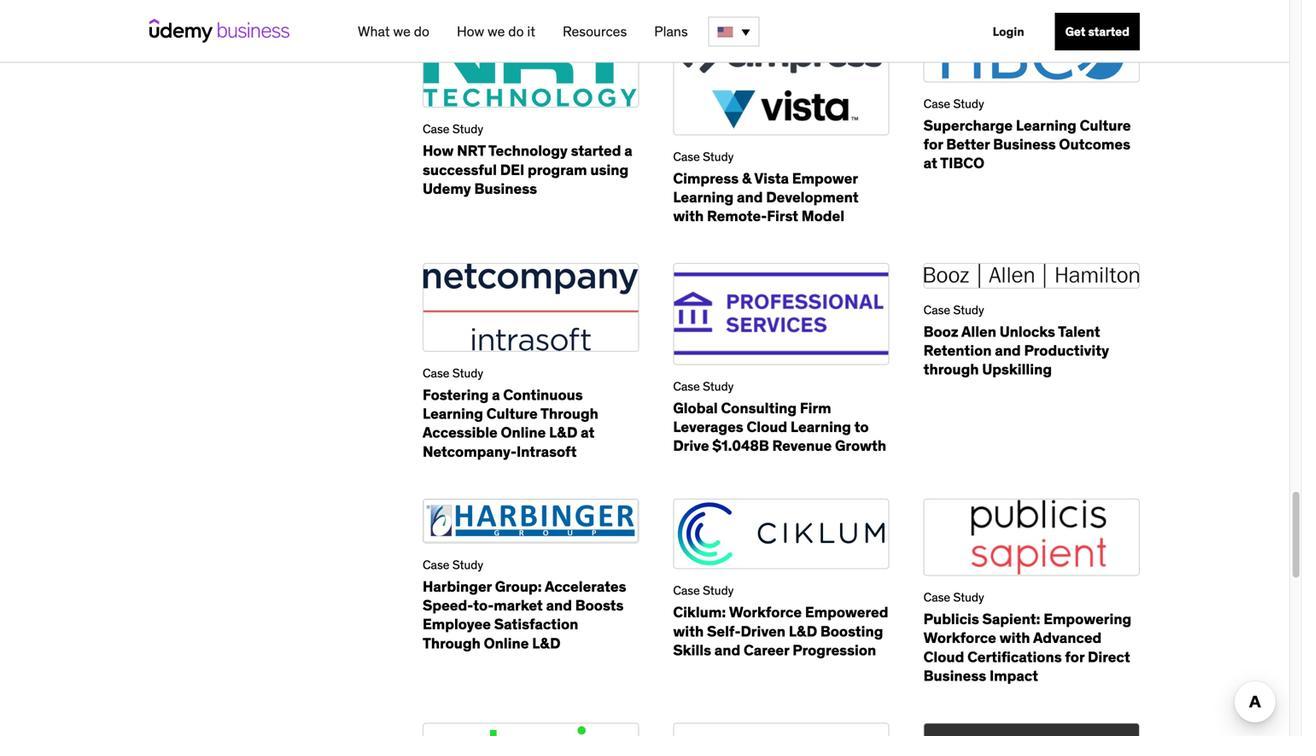 Task type: locate. For each thing, give the bounding box(es) containing it.
we right what
[[393, 23, 411, 40]]

case up fostering
[[423, 365, 450, 381]]

1 horizontal spatial culture
[[1080, 116, 1131, 135]]

cloud down consulting
[[747, 418, 787, 436]]

1 vertical spatial through
[[423, 634, 481, 652]]

workforce up driven
[[729, 603, 802, 621]]

l&d inside case study harbinger group: accelerates speed-to-market and boosts employee satisfaction through online l&d
[[532, 634, 561, 652]]

culture
[[1080, 116, 1131, 135], [487, 404, 538, 423]]

we for what
[[393, 23, 411, 40]]

learning up outcomes
[[1016, 116, 1077, 135]]

started inside the menu navigation
[[1088, 24, 1130, 39]]

to
[[854, 418, 869, 436]]

case inside case study harbinger group: accelerates speed-to-market and boosts employee satisfaction through online l&d
[[423, 557, 450, 573]]

workforce down the publicis
[[924, 629, 996, 647]]

study inside case study fostering a continuous learning culture through accessible online l&d at netcompany-intrasoft
[[452, 365, 483, 381]]

at inside case study supercharge learning culture for better business outcomes at tibco
[[924, 154, 938, 172]]

case study fostering a continuous learning culture through accessible online l&d at netcompany-intrasoft
[[423, 365, 599, 461]]

a right fostering
[[492, 386, 500, 404]]

study up 'cimpress'
[[703, 149, 734, 164]]

do left it
[[508, 23, 524, 40]]

0 vertical spatial online
[[501, 423, 546, 442]]

how left it
[[457, 23, 484, 40]]

how we do it
[[457, 23, 535, 40]]

market
[[494, 596, 543, 615]]

do right what
[[414, 23, 429, 40]]

with inside case study cimpress & vista empower learning and development with remote-first model
[[673, 207, 704, 225]]

cloud
[[747, 418, 787, 436], [924, 648, 964, 666]]

business inside case study how nrt technology started a successful dei program using udemy business
[[474, 179, 537, 198]]

learning down fostering
[[423, 404, 483, 423]]

study up fostering
[[452, 365, 483, 381]]

business
[[993, 135, 1056, 153], [474, 179, 537, 198], [924, 666, 986, 685]]

business inside case study publicis sapient: empowering workforce with advanced cloud certifications for direct business impact
[[924, 666, 986, 685]]

we left it
[[488, 23, 505, 40]]

case up global on the bottom right of page
[[673, 379, 700, 394]]

global consulting firm leverages cloud learning to drive $1.048b revenue growth link
[[673, 399, 886, 455]]

case study harbinger group: accelerates speed-to-market and boosts employee satisfaction through online l&d
[[423, 557, 626, 652]]

first
[[767, 207, 798, 225]]

business for publicis sapient: empowering workforce with advanced cloud certifications for direct business impact
[[924, 666, 986, 685]]

culture down the "continuous"
[[487, 404, 538, 423]]

case for harbinger group: accelerates speed-to-market and boosts employee satisfaction through online l&d
[[423, 557, 450, 573]]

empowered
[[805, 603, 888, 621]]

for up tibco
[[924, 135, 943, 153]]

learning inside case study cimpress & vista empower learning and development with remote-first model
[[673, 188, 734, 206]]

get started link
[[1055, 13, 1140, 50]]

cimpress
[[673, 169, 739, 187]]

and inside the unlocks talent retention and productivity through upskilling
[[995, 341, 1021, 359]]

what we do button
[[351, 16, 436, 47]]

1 vertical spatial started
[[571, 141, 621, 160]]

at
[[924, 154, 938, 172], [581, 423, 595, 442]]

with up "skills"
[[673, 622, 704, 640]]

cloud down the publicis
[[924, 648, 964, 666]]

1 horizontal spatial for
[[1065, 648, 1085, 666]]

study for how nrt technology started a successful dei program using udemy business
[[452, 121, 483, 137]]

2 vertical spatial business
[[924, 666, 986, 685]]

1 horizontal spatial through
[[541, 404, 599, 423]]

study inside case study how nrt technology started a successful dei program using udemy business
[[452, 121, 483, 137]]

business down dei
[[474, 179, 537, 198]]

0 horizontal spatial for
[[924, 135, 943, 153]]

study for fostering a continuous learning culture through accessible online l&d at
[[452, 365, 483, 381]]

1 vertical spatial online
[[484, 634, 529, 652]]

1 horizontal spatial cloud
[[924, 648, 964, 666]]

case inside case study cimpress & vista empower learning and development with remote-first model
[[673, 149, 700, 164]]

started
[[1088, 24, 1130, 39], [571, 141, 621, 160]]

study
[[953, 96, 984, 111], [452, 121, 483, 137], [703, 149, 734, 164], [953, 302, 984, 318], [452, 365, 483, 381], [703, 379, 734, 394], [452, 557, 483, 573], [703, 583, 734, 598], [953, 590, 984, 605]]

and down self-
[[715, 641, 741, 659]]

study up harbinger
[[452, 557, 483, 573]]

0 horizontal spatial workforce
[[729, 603, 802, 621]]

impact
[[990, 666, 1038, 685]]

1 vertical spatial for
[[1065, 648, 1085, 666]]

1 horizontal spatial case study
[[924, 302, 984, 318]]

group:
[[495, 577, 542, 596]]

study for global consulting firm leverages cloud learning to drive $1.048b revenue growth
[[703, 379, 734, 394]]

workforce inside workforce empowered with self-driven l&d boosting skills and career progression
[[729, 603, 802, 621]]

study inside case study harbinger group: accelerates speed-to-market and boosts employee satisfaction through online l&d
[[452, 557, 483, 573]]

case up 'cimpress'
[[673, 149, 700, 164]]

and inside workforce empowered with self-driven l&d boosting skills and career progression
[[715, 641, 741, 659]]

for
[[924, 135, 943, 153], [1065, 648, 1085, 666]]

online down satisfaction
[[484, 634, 529, 652]]

1 horizontal spatial workforce
[[924, 629, 996, 647]]

speed-
[[423, 596, 473, 615]]

get
[[1065, 24, 1086, 39]]

study inside case study publicis sapient: empowering workforce with advanced cloud certifications for direct business impact
[[953, 590, 984, 605]]

1 vertical spatial culture
[[487, 404, 538, 423]]

a
[[624, 141, 633, 160], [492, 386, 500, 404]]

0 vertical spatial case study
[[924, 302, 984, 318]]

l&d up progression
[[789, 622, 817, 640]]

study up nrt
[[452, 121, 483, 137]]

driven
[[741, 622, 786, 640]]

for inside case study publicis sapient: empowering workforce with advanced cloud certifications for direct business impact
[[1065, 648, 1085, 666]]

started right get
[[1088, 24, 1130, 39]]

1 vertical spatial case study
[[673, 583, 734, 598]]

1 horizontal spatial at
[[924, 154, 938, 172]]

with
[[673, 207, 704, 225], [673, 622, 704, 640], [1000, 629, 1030, 647]]

at down the "continuous"
[[581, 423, 595, 442]]

case study for booz allen
[[924, 302, 984, 318]]

case inside case study global consulting firm leverages cloud learning to drive $1.048b revenue growth
[[673, 379, 700, 394]]

through down the "continuous"
[[541, 404, 599, 423]]

through
[[541, 404, 599, 423], [423, 634, 481, 652]]

case inside case study publicis sapient: empowering workforce with advanced cloud certifications for direct business impact
[[924, 590, 951, 605]]

0 vertical spatial workforce
[[729, 603, 802, 621]]

l&d down satisfaction
[[532, 634, 561, 652]]

with down 'cimpress'
[[673, 207, 704, 225]]

case study up booz allen
[[924, 302, 984, 318]]

0 horizontal spatial started
[[571, 141, 621, 160]]

for down 'advanced'
[[1065, 648, 1085, 666]]

program
[[528, 160, 587, 179]]

case inside case study supercharge learning culture for better business outcomes at tibco
[[924, 96, 951, 111]]

learning down firm
[[791, 418, 851, 436]]

1 horizontal spatial started
[[1088, 24, 1130, 39]]

login
[[993, 24, 1024, 39]]

culture inside case study supercharge learning culture for better business outcomes at tibco
[[1080, 116, 1131, 135]]

business down the publicis
[[924, 666, 986, 685]]

0 horizontal spatial cloud
[[747, 418, 787, 436]]

leverages
[[673, 418, 744, 436]]

1 vertical spatial a
[[492, 386, 500, 404]]

at left tibco
[[924, 154, 938, 172]]

through down employee
[[423, 634, 481, 652]]

online up intrasoft
[[501, 423, 546, 442]]

1 vertical spatial how
[[423, 141, 454, 160]]

tibco
[[940, 154, 985, 172]]

study up the publicis
[[953, 590, 984, 605]]

1 vertical spatial business
[[474, 179, 537, 198]]

0 horizontal spatial how
[[423, 141, 454, 160]]

case study for ciklum:
[[673, 583, 734, 598]]

0 vertical spatial culture
[[1080, 116, 1131, 135]]

direct
[[1088, 648, 1130, 666]]

study inside case study global consulting firm leverages cloud learning to drive $1.048b revenue growth
[[703, 379, 734, 394]]

0 vertical spatial cloud
[[747, 418, 787, 436]]

culture up outcomes
[[1080, 116, 1131, 135]]

study up supercharge
[[953, 96, 984, 111]]

we
[[393, 23, 411, 40], [488, 23, 505, 40]]

2 do from the left
[[508, 23, 524, 40]]

and up satisfaction
[[546, 596, 572, 615]]

global
[[673, 399, 718, 417]]

0 horizontal spatial culture
[[487, 404, 538, 423]]

a up the "using"
[[624, 141, 633, 160]]

get started
[[1065, 24, 1130, 39]]

learning inside case study fostering a continuous learning culture through accessible online l&d at netcompany-intrasoft
[[423, 404, 483, 423]]

0 horizontal spatial business
[[474, 179, 537, 198]]

udemy business image
[[149, 19, 289, 43]]

1 horizontal spatial a
[[624, 141, 633, 160]]

cloud inside case study global consulting firm leverages cloud learning to drive $1.048b revenue growth
[[747, 418, 787, 436]]

0 horizontal spatial at
[[581, 423, 595, 442]]

how up successful at top
[[423, 141, 454, 160]]

l&d
[[549, 423, 578, 442], [789, 622, 817, 640], [532, 634, 561, 652]]

satisfaction
[[494, 615, 578, 633]]

0 horizontal spatial do
[[414, 23, 429, 40]]

through inside case study harbinger group: accelerates speed-to-market and boosts employee satisfaction through online l&d
[[423, 634, 481, 652]]

what
[[358, 23, 390, 40]]

business right "better"
[[993, 135, 1056, 153]]

case up harbinger
[[423, 557, 450, 573]]

study up global on the bottom right of page
[[703, 379, 734, 394]]

certifications
[[968, 648, 1062, 666]]

publicis sapient: empowering workforce with advanced cloud certifications for direct business impact link
[[924, 610, 1132, 685]]

1 do from the left
[[414, 23, 429, 40]]

how
[[457, 23, 484, 40], [423, 141, 454, 160]]

1 horizontal spatial do
[[508, 23, 524, 40]]

with up certifications
[[1000, 629, 1030, 647]]

development
[[766, 188, 859, 206]]

case study up ciklum:
[[673, 583, 734, 598]]

0 vertical spatial started
[[1088, 24, 1130, 39]]

2 we from the left
[[488, 23, 505, 40]]

1 horizontal spatial we
[[488, 23, 505, 40]]

learning down 'cimpress'
[[673, 188, 734, 206]]

0 horizontal spatial through
[[423, 634, 481, 652]]

started inside case study how nrt technology started a successful dei program using udemy business
[[571, 141, 621, 160]]

case study
[[924, 302, 984, 318], [673, 583, 734, 598]]

case up the publicis
[[924, 590, 951, 605]]

how nrt technology started a successful dei program using udemy business link
[[423, 141, 633, 198]]

remote-
[[707, 207, 767, 225]]

empowering
[[1044, 610, 1132, 628]]

0 horizontal spatial a
[[492, 386, 500, 404]]

case up supercharge
[[924, 96, 951, 111]]

0 horizontal spatial case study
[[673, 583, 734, 598]]

fostering
[[423, 386, 489, 404]]

l&d inside workforce empowered with self-driven l&d boosting skills and career progression
[[789, 622, 817, 640]]

and down the &
[[737, 188, 763, 206]]

0 vertical spatial through
[[541, 404, 599, 423]]

menu navigation
[[344, 0, 1140, 63]]

and up upskilling
[[995, 341, 1021, 359]]

study inside case study cimpress & vista empower learning and development with remote-first model
[[703, 149, 734, 164]]

0 vertical spatial at
[[924, 154, 938, 172]]

continuous
[[503, 386, 583, 404]]

self-
[[707, 622, 741, 640]]

online inside case study harbinger group: accelerates speed-to-market and boosts employee satisfaction through online l&d
[[484, 634, 529, 652]]

1 horizontal spatial business
[[924, 666, 986, 685]]

1 vertical spatial cloud
[[924, 648, 964, 666]]

accessible
[[423, 423, 498, 442]]

with inside workforce empowered with self-driven l&d boosting skills and career progression
[[673, 622, 704, 640]]

online inside case study fostering a continuous learning culture through accessible online l&d at netcompany-intrasoft
[[501, 423, 546, 442]]

case
[[924, 96, 951, 111], [423, 121, 450, 137], [673, 149, 700, 164], [924, 302, 951, 318], [423, 365, 450, 381], [673, 379, 700, 394], [423, 557, 450, 573], [673, 583, 700, 598], [924, 590, 951, 605]]

2 horizontal spatial business
[[993, 135, 1056, 153]]

1 horizontal spatial how
[[457, 23, 484, 40]]

l&d up intrasoft
[[549, 423, 578, 442]]

learning
[[1016, 116, 1077, 135], [673, 188, 734, 206], [423, 404, 483, 423], [791, 418, 851, 436]]

1 we from the left
[[393, 23, 411, 40]]

udemy
[[423, 179, 471, 198]]

study for cimpress & vista empower learning and development with remote-first model
[[703, 149, 734, 164]]

0 horizontal spatial we
[[393, 23, 411, 40]]

0 vertical spatial for
[[924, 135, 943, 153]]

1 vertical spatial at
[[581, 423, 595, 442]]

case up successful at top
[[423, 121, 450, 137]]

and
[[737, 188, 763, 206], [995, 341, 1021, 359], [546, 596, 572, 615], [715, 641, 741, 659]]

case inside case study how nrt technology started a successful dei program using udemy business
[[423, 121, 450, 137]]

0 vertical spatial a
[[624, 141, 633, 160]]

0 vertical spatial business
[[993, 135, 1056, 153]]

0 vertical spatial how
[[457, 23, 484, 40]]

started up the "using"
[[571, 141, 621, 160]]

case inside case study fostering a continuous learning culture through accessible online l&d at netcompany-intrasoft
[[423, 365, 450, 381]]

1 vertical spatial workforce
[[924, 629, 996, 647]]



Task type: vqa. For each thing, say whether or not it's contained in the screenshot.
marketers
no



Task type: describe. For each thing, give the bounding box(es) containing it.
how we do it button
[[450, 16, 542, 47]]

learning inside case study supercharge learning culture for better business outcomes at tibco
[[1016, 116, 1077, 135]]

$1.048b
[[713, 437, 769, 455]]

better
[[946, 135, 990, 153]]

case for publicis sapient: empowering workforce with advanced cloud certifications for direct business impact
[[924, 590, 951, 605]]

career
[[744, 641, 789, 659]]

to-
[[473, 596, 494, 615]]

do for what we do
[[414, 23, 429, 40]]

retention
[[924, 341, 992, 359]]

consulting
[[721, 399, 797, 417]]

progression
[[793, 641, 876, 659]]

case for fostering a continuous learning culture through accessible online l&d at
[[423, 365, 450, 381]]

accelerates
[[545, 577, 626, 596]]

talent
[[1058, 322, 1100, 341]]

case for cimpress & vista empower learning and development with remote-first model
[[673, 149, 700, 164]]

technology
[[488, 141, 568, 160]]

model
[[802, 207, 845, 225]]

through inside case study fostering a continuous learning culture through accessible online l&d at netcompany-intrasoft
[[541, 404, 599, 423]]

vista
[[754, 169, 789, 187]]

skills
[[673, 641, 711, 659]]

upskilling
[[982, 360, 1052, 378]]

outcomes
[[1059, 135, 1131, 153]]

cimpress & vista empower learning and development with remote-first model link
[[673, 169, 859, 225]]

unlocks talent retention and productivity through upskilling
[[924, 322, 1109, 378]]

for inside case study supercharge learning culture for better business outcomes at tibco
[[924, 135, 943, 153]]

study for publicis sapient: empowering workforce with advanced cloud certifications for direct business impact
[[953, 590, 984, 605]]

empower
[[792, 169, 858, 187]]

productivity
[[1024, 341, 1109, 359]]

using
[[590, 160, 629, 179]]

nrt
[[457, 141, 486, 160]]

culture inside case study fostering a continuous learning culture through accessible online l&d at netcompany-intrasoft
[[487, 404, 538, 423]]

booz
[[924, 322, 959, 341]]

case study publicis sapient: empowering workforce with advanced cloud certifications for direct business impact
[[924, 590, 1132, 685]]

unlocks
[[1000, 322, 1055, 341]]

cloud inside case study publicis sapient: empowering workforce with advanced cloud certifications for direct business impact
[[924, 648, 964, 666]]

supercharge
[[924, 116, 1013, 135]]

successful
[[423, 160, 497, 179]]

case study how nrt technology started a successful dei program using udemy business
[[423, 121, 633, 198]]

what we do
[[358, 23, 429, 40]]

business for how nrt technology started a successful dei program using udemy business
[[474, 179, 537, 198]]

and inside case study harbinger group: accelerates speed-to-market and boosts employee satisfaction through online l&d
[[546, 596, 572, 615]]

we for how
[[488, 23, 505, 40]]

a inside case study fostering a continuous learning culture through accessible online l&d at netcompany-intrasoft
[[492, 386, 500, 404]]

sapient:
[[982, 610, 1040, 628]]

plans
[[654, 23, 688, 40]]

case study supercharge learning culture for better business outcomes at tibco
[[924, 96, 1131, 172]]

do for how we do it
[[508, 23, 524, 40]]

boosts
[[575, 596, 624, 615]]

dei
[[500, 160, 525, 179]]

drive
[[673, 437, 709, 455]]

how inside case study how nrt technology started a successful dei program using udemy business
[[423, 141, 454, 160]]

case up ciklum:
[[673, 583, 700, 598]]

login button
[[983, 13, 1035, 50]]

at inside case study fostering a continuous learning culture through accessible online l&d at netcompany-intrasoft
[[581, 423, 595, 442]]

allen
[[962, 322, 997, 341]]

study inside case study supercharge learning culture for better business outcomes at tibco
[[953, 96, 984, 111]]

boosting
[[821, 622, 883, 640]]

revenue
[[772, 437, 832, 455]]

it
[[527, 23, 535, 40]]

plans button
[[648, 16, 695, 47]]

harbinger group: accelerates speed-to-market and boosts employee satisfaction through online l&d link
[[423, 577, 626, 652]]

study for harbinger group: accelerates speed-to-market and boosts employee satisfaction through online l&d
[[452, 557, 483, 573]]

firm
[[800, 399, 831, 417]]

case for global consulting firm leverages cloud learning to drive $1.048b revenue growth
[[673, 379, 700, 394]]

case study global consulting firm leverages cloud learning to drive $1.048b revenue growth
[[673, 379, 886, 455]]

resources
[[563, 23, 627, 40]]

ciklum:
[[673, 603, 729, 621]]

&
[[742, 169, 751, 187]]

harbinger
[[423, 577, 492, 596]]

a inside case study how nrt technology started a successful dei program using udemy business
[[624, 141, 633, 160]]

and inside case study cimpress & vista empower learning and development with remote-first model
[[737, 188, 763, 206]]

case up the booz on the top
[[924, 302, 951, 318]]

publicis
[[924, 610, 979, 628]]

through
[[924, 360, 979, 378]]

workforce empowered with self-driven l&d boosting skills and career progression
[[673, 603, 888, 659]]

study up ciklum:
[[703, 583, 734, 598]]

learning inside case study global consulting firm leverages cloud learning to drive $1.048b revenue growth
[[791, 418, 851, 436]]

supercharge learning culture for better business outcomes at tibco link
[[924, 116, 1131, 172]]

advanced
[[1033, 629, 1102, 647]]

l&d inside case study fostering a continuous learning culture through accessible online l&d at netcompany-intrasoft
[[549, 423, 578, 442]]

resources button
[[556, 16, 634, 47]]

growth
[[835, 437, 886, 455]]

with inside case study publicis sapient: empowering workforce with advanced cloud certifications for direct business impact
[[1000, 629, 1030, 647]]

intrasoft
[[517, 442, 577, 461]]

business inside case study supercharge learning culture for better business outcomes at tibco
[[993, 135, 1056, 153]]

booz allen
[[924, 322, 1000, 341]]

netcompany-
[[423, 442, 517, 461]]

how inside popup button
[[457, 23, 484, 40]]

employee
[[423, 615, 491, 633]]

case study cimpress & vista empower learning and development with remote-first model
[[673, 149, 859, 225]]

workforce inside case study publicis sapient: empowering workforce with advanced cloud certifications for direct business impact
[[924, 629, 996, 647]]

case for how nrt technology started a successful dei program using udemy business
[[423, 121, 450, 137]]

study up booz allen
[[953, 302, 984, 318]]



